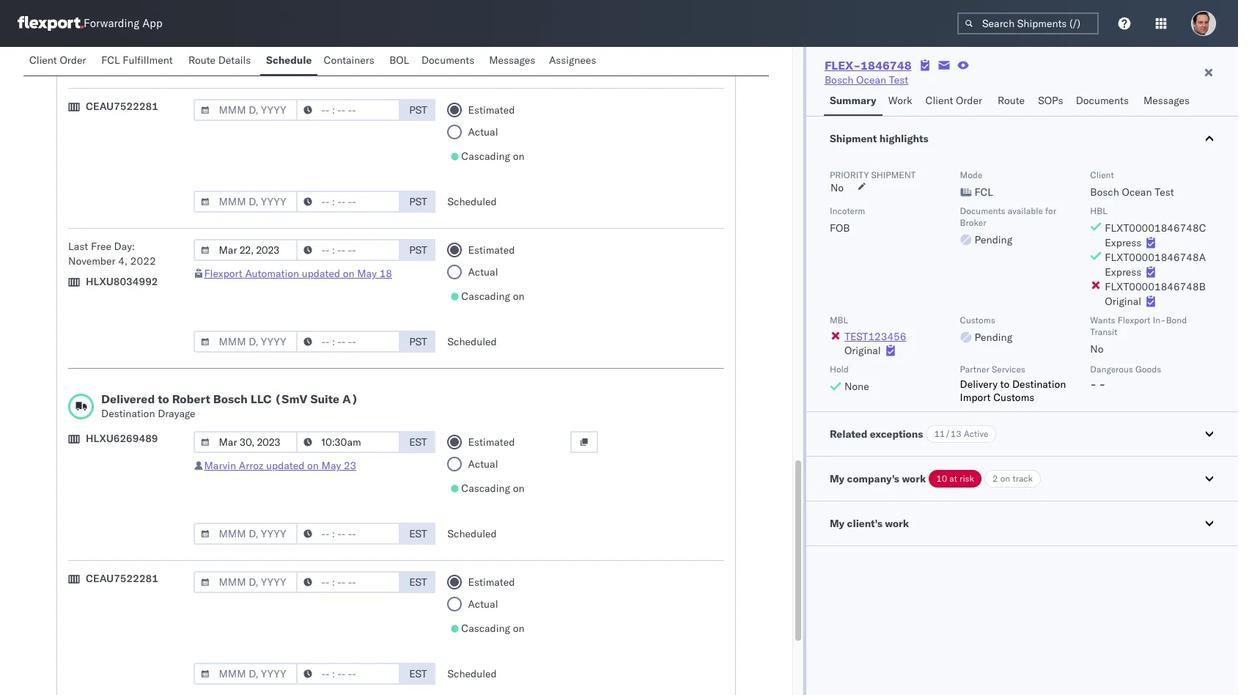 Task type: vqa. For each thing, say whether or not it's contained in the screenshot.
second MMM D, YYYY text box from the bottom
yes



Task type: describe. For each thing, give the bounding box(es) containing it.
pending for customs
[[975, 331, 1013, 344]]

ocean inside the client bosch ocean test incoterm fob
[[1122, 186, 1152, 199]]

route button
[[992, 87, 1032, 116]]

scheduled for second mmm d, yyyy text box from the bottom of the page
[[448, 527, 497, 540]]

-- : -- -- text field for 1st mmm d, yyyy text field from the bottom of the page
[[297, 663, 401, 685]]

fcl for fcl
[[975, 186, 993, 199]]

1 mmm d, yyyy text field from the top
[[194, 51, 298, 73]]

cascading for second mmm d, yyyy text box from the bottom of the page
[[461, 482, 510, 495]]

scheduled for first mmm d, yyyy text box from the top of the page
[[448, 195, 497, 208]]

0 horizontal spatial client
[[29, 54, 57, 67]]

work button
[[883, 87, 920, 116]]

shipment
[[871, 169, 916, 180]]

Search Shipments (/) text field
[[958, 12, 1099, 34]]

flex-1846748
[[825, 58, 912, 73]]

3 -- : -- -- text field from the top
[[297, 571, 401, 593]]

hlxu8034992
[[86, 275, 158, 288]]

november
[[68, 254, 116, 268]]

my client's work
[[830, 517, 909, 530]]

5 scheduled from the top
[[448, 667, 497, 680]]

forwarding
[[84, 16, 140, 30]]

broker
[[960, 217, 987, 228]]

cascading on for first mmm d, yyyy text box from the top of the page
[[461, 150, 525, 163]]

flexport. image
[[18, 16, 84, 31]]

1 - from the left
[[1091, 378, 1097, 391]]

shipment highlights button
[[806, 117, 1238, 161]]

bosch ocean test
[[825, 73, 909, 87]]

express for flxt00001846748c
[[1105, 236, 1142, 249]]

1 horizontal spatial client
[[926, 94, 953, 107]]

partner services delivery to destination import customs
[[960, 364, 1066, 404]]

0 vertical spatial bosch
[[825, 73, 854, 87]]

route for route details
[[188, 54, 216, 67]]

free
[[91, 240, 111, 253]]

active
[[964, 428, 989, 439]]

llc
[[251, 392, 272, 406]]

2 on track
[[993, 473, 1033, 484]]

-- : -- -- text field for second mmm d, yyyy text box from the bottom of the page
[[297, 431, 401, 453]]

test inside bosch ocean test link
[[889, 73, 909, 87]]

flexport automation updated on may 18
[[204, 267, 392, 280]]

incoterm
[[830, 205, 865, 216]]

est for first mmm d, yyyy text box from the bottom of the page
[[409, 527, 427, 540]]

last free day: november 4, 2022
[[68, 240, 156, 268]]

related
[[830, 427, 868, 441]]

assignees button
[[543, 47, 605, 76]]

work
[[888, 94, 913, 107]]

updated for arroz
[[266, 459, 305, 472]]

0 horizontal spatial ocean
[[856, 73, 887, 87]]

express for flxt00001846748a
[[1105, 265, 1142, 279]]

-- : -- -- text field for pst
[[297, 191, 401, 213]]

hold
[[830, 364, 849, 375]]

a)
[[342, 392, 358, 406]]

company's
[[847, 472, 900, 485]]

0 vertical spatial flexport
[[204, 267, 243, 280]]

2 mmm d, yyyy text field from the top
[[194, 331, 298, 353]]

route details
[[188, 54, 251, 67]]

available
[[1008, 205, 1043, 216]]

none
[[845, 380, 869, 393]]

shipment highlights
[[830, 132, 929, 145]]

fob
[[830, 221, 850, 235]]

highlights
[[880, 132, 929, 145]]

destination inside partner services delivery to destination import customs
[[1012, 378, 1066, 391]]

for
[[1046, 205, 1057, 216]]

robert
[[172, 392, 210, 406]]

at
[[950, 473, 958, 484]]

0 vertical spatial no
[[831, 181, 844, 194]]

containers button
[[318, 47, 384, 76]]

my for my company's work
[[830, 472, 845, 485]]

last
[[68, 240, 88, 253]]

actual for second mmm d, yyyy text box from the bottom of the page
[[468, 458, 498, 471]]

4 cascading on from the top
[[461, 622, 525, 635]]

bosch ocean test link
[[825, 73, 909, 87]]

-- : -- -- text field for est
[[297, 523, 401, 545]]

ceau7522281 for pst
[[86, 100, 158, 113]]

day:
[[114, 240, 135, 253]]

0 horizontal spatial client order button
[[23, 47, 96, 76]]

1 mmm d, yyyy text field from the top
[[194, 99, 298, 121]]

estimated for -- : -- -- text field associated with second mmm d, yyyy text box from the bottom of the page
[[468, 436, 515, 449]]

shipment
[[830, 132, 877, 145]]

0 vertical spatial order
[[60, 54, 86, 67]]

sops button
[[1032, 87, 1070, 116]]

0 horizontal spatial original
[[845, 344, 881, 357]]

18
[[380, 267, 392, 280]]

flex-1846748 link
[[825, 58, 912, 73]]

cascading on for second mmm d, yyyy text box from the bottom of the page
[[461, 482, 525, 495]]

exceptions
[[870, 427, 923, 441]]

4 mmm d, yyyy text field from the top
[[194, 571, 298, 593]]

4 cascading from the top
[[461, 622, 510, 635]]

track
[[1013, 473, 1033, 484]]

work for my client's work
[[885, 517, 909, 530]]

2 mmm d, yyyy text field from the top
[[194, 191, 298, 213]]

bol
[[389, 54, 409, 67]]

forwarding app
[[84, 16, 163, 30]]

flexport inside wants flexport in-bond transit no
[[1118, 315, 1151, 326]]

23
[[344, 459, 357, 472]]

pst for second mmm d, yyyy text field from the top of the page
[[409, 195, 427, 208]]

test123456
[[845, 330, 907, 343]]

messages for the bottom messages button
[[1144, 94, 1190, 107]]

test inside the client bosch ocean test incoterm fob
[[1155, 186, 1174, 199]]

services
[[992, 364, 1026, 375]]

schedule
[[266, 54, 312, 67]]

summary
[[830, 94, 877, 107]]

route details button
[[182, 47, 260, 76]]

may for 23
[[322, 459, 341, 472]]

assignees
[[549, 54, 596, 67]]

to inside partner services delivery to destination import customs
[[1001, 378, 1010, 391]]

in-
[[1153, 315, 1166, 326]]

10
[[937, 473, 947, 484]]

1 vertical spatial order
[[956, 94, 983, 107]]

mode
[[960, 169, 983, 180]]

0 horizontal spatial client order
[[29, 54, 86, 67]]

cascading on for 3rd mmm d, yyyy text field from the top
[[461, 290, 525, 303]]

actual for first mmm d, yyyy text box from the top of the page
[[468, 125, 498, 139]]

sops
[[1038, 94, 1064, 107]]

4 estimated from the top
[[468, 576, 515, 589]]

client bosch ocean test incoterm fob
[[830, 169, 1174, 235]]

scheduled for 3rd mmm d, yyyy text field from the top
[[448, 335, 497, 348]]

est for 1st mmm d, yyyy text field from the bottom of the page
[[409, 667, 427, 680]]

flxt00001846748b
[[1105, 280, 1206, 293]]

my client's work button
[[806, 502, 1238, 546]]

delivered
[[101, 392, 155, 406]]

goods
[[1136, 364, 1162, 375]]

drayage
[[158, 407, 195, 420]]

-- : -- -- text field for 1st mmm d, yyyy text field from the top
[[297, 51, 401, 73]]

my for my client's work
[[830, 517, 845, 530]]

customs inside partner services delivery to destination import customs
[[994, 391, 1035, 404]]

2 - from the left
[[1100, 378, 1106, 391]]

4 actual from the top
[[468, 598, 498, 611]]



Task type: locate. For each thing, give the bounding box(es) containing it.
1 horizontal spatial ocean
[[1122, 186, 1152, 199]]

2 cascading from the top
[[461, 290, 510, 303]]

0 vertical spatial ocean
[[856, 73, 887, 87]]

app
[[142, 16, 163, 30]]

documents available for broker
[[960, 205, 1057, 228]]

0 vertical spatial route
[[188, 54, 216, 67]]

1 horizontal spatial original
[[1105, 295, 1142, 308]]

client
[[29, 54, 57, 67], [926, 94, 953, 107], [1091, 169, 1114, 180]]

may
[[357, 267, 377, 280], [322, 459, 341, 472]]

documents button
[[416, 47, 483, 76], [1070, 87, 1138, 116]]

customs down services
[[994, 391, 1035, 404]]

ceau7522281 for est
[[86, 572, 158, 585]]

1 horizontal spatial route
[[998, 94, 1025, 107]]

-- : -- -- text field
[[297, 51, 401, 73], [297, 99, 401, 121], [297, 239, 401, 261], [297, 331, 401, 353], [297, 431, 401, 453], [297, 663, 401, 685]]

pst for 1st mmm d, yyyy text field from the top
[[409, 55, 427, 68]]

1 horizontal spatial may
[[357, 267, 377, 280]]

fulfillment
[[123, 54, 173, 67]]

1 horizontal spatial no
[[1091, 342, 1104, 356]]

express
[[1105, 236, 1142, 249], [1105, 265, 1142, 279]]

work
[[902, 472, 926, 485], [885, 517, 909, 530]]

2 -- : -- -- text field from the top
[[297, 99, 401, 121]]

ocean up flxt00001846748c
[[1122, 186, 1152, 199]]

1 vertical spatial fcl
[[975, 186, 993, 199]]

0 vertical spatial may
[[357, 267, 377, 280]]

1 pst from the top
[[409, 55, 427, 68]]

test123456 button
[[845, 330, 907, 343]]

fcl down mode
[[975, 186, 993, 199]]

mmm d, yyyy text field down details on the top left
[[194, 99, 298, 121]]

flexport left the in-
[[1118, 315, 1151, 326]]

delivery
[[960, 378, 998, 391]]

delivered to robert bosch llc (smv suite a) destination drayage
[[101, 392, 358, 420]]

arroz
[[239, 459, 263, 472]]

bosch inside delivered to robert bosch llc (smv suite a) destination drayage
[[213, 392, 248, 406]]

4 pst from the top
[[409, 243, 427, 257]]

bosch down flex-
[[825, 73, 854, 87]]

marvin arroz updated on may 23 button
[[204, 459, 357, 472]]

updated right automation
[[302, 267, 340, 280]]

bol button
[[384, 47, 416, 76]]

0 vertical spatial messages
[[489, 54, 535, 67]]

bosch inside the client bosch ocean test incoterm fob
[[1091, 186, 1120, 199]]

bosch up hbl
[[1091, 186, 1120, 199]]

fcl
[[101, 54, 120, 67], [975, 186, 993, 199]]

1 horizontal spatial client order
[[926, 94, 983, 107]]

1 my from the top
[[830, 472, 845, 485]]

priority shipment
[[830, 169, 916, 180]]

11/13 active
[[934, 428, 989, 439]]

no down priority at the right top of the page
[[831, 181, 844, 194]]

est for second mmm d, yyyy text box from the bottom of the page
[[409, 436, 427, 449]]

mmm d, yyyy text field up llc on the left bottom of the page
[[194, 331, 298, 353]]

0 vertical spatial fcl
[[101, 54, 120, 67]]

1 horizontal spatial bosch
[[825, 73, 854, 87]]

4 mmm d, yyyy text field from the top
[[194, 523, 298, 545]]

0 vertical spatial client order
[[29, 54, 86, 67]]

6 -- : -- -- text field from the top
[[297, 663, 401, 685]]

1 horizontal spatial flexport
[[1118, 315, 1151, 326]]

order
[[60, 54, 86, 67], [956, 94, 983, 107]]

3 mmm d, yyyy text field from the top
[[194, 239, 298, 261]]

1 vertical spatial may
[[322, 459, 341, 472]]

1 vertical spatial pending
[[975, 331, 1013, 344]]

0 horizontal spatial destination
[[101, 407, 155, 420]]

1 vertical spatial to
[[158, 392, 169, 406]]

0 vertical spatial original
[[1105, 295, 1142, 308]]

10 at risk
[[937, 473, 975, 484]]

0 horizontal spatial messages button
[[483, 47, 543, 76]]

0 horizontal spatial -
[[1091, 378, 1097, 391]]

cascading for first mmm d, yyyy text box from the top of the page
[[461, 150, 510, 163]]

2 cascading on from the top
[[461, 290, 525, 303]]

0 vertical spatial test
[[889, 73, 909, 87]]

2 vertical spatial documents
[[960, 205, 1006, 216]]

1 vertical spatial customs
[[994, 391, 1035, 404]]

0 horizontal spatial to
[[158, 392, 169, 406]]

cascading for 3rd mmm d, yyyy text field from the top
[[461, 290, 510, 303]]

2 estimated from the top
[[468, 243, 515, 257]]

customs up partner at the right bottom of the page
[[960, 315, 996, 326]]

1 vertical spatial my
[[830, 517, 845, 530]]

2 -- : -- -- text field from the top
[[297, 523, 401, 545]]

MMM D, YYYY text field
[[194, 99, 298, 121], [194, 331, 298, 353], [194, 431, 298, 453], [194, 523, 298, 545]]

test up flxt00001846748c
[[1155, 186, 1174, 199]]

wants
[[1091, 315, 1116, 326]]

to up drayage
[[158, 392, 169, 406]]

2
[[993, 473, 998, 484]]

original
[[1105, 295, 1142, 308], [845, 344, 881, 357]]

ocean down flex-1846748 link
[[856, 73, 887, 87]]

1 vertical spatial documents button
[[1070, 87, 1138, 116]]

my company's work
[[830, 472, 926, 485]]

bosch left llc on the left bottom of the page
[[213, 392, 248, 406]]

no down transit
[[1091, 342, 1104, 356]]

partner
[[960, 364, 990, 375]]

3 -- : -- -- text field from the top
[[297, 239, 401, 261]]

client order right work button
[[926, 94, 983, 107]]

no inside wants flexport in-bond transit no
[[1091, 342, 1104, 356]]

to down services
[[1001, 378, 1010, 391]]

my
[[830, 472, 845, 485], [830, 517, 845, 530]]

1 vertical spatial client
[[926, 94, 953, 107]]

1 vertical spatial original
[[845, 344, 881, 357]]

1 vertical spatial -- : -- -- text field
[[297, 523, 401, 545]]

est for 4th mmm d, yyyy text field from the top of the page
[[409, 576, 427, 589]]

cascading on
[[461, 150, 525, 163], [461, 290, 525, 303], [461, 482, 525, 495], [461, 622, 525, 635]]

1 express from the top
[[1105, 236, 1142, 249]]

0 vertical spatial client order button
[[23, 47, 96, 76]]

to inside delivered to robert bosch llc (smv suite a) destination drayage
[[158, 392, 169, 406]]

may left 18
[[357, 267, 377, 280]]

MMM D, YYYY text field
[[194, 51, 298, 73], [194, 191, 298, 213], [194, 239, 298, 261], [194, 571, 298, 593], [194, 663, 298, 685]]

pending for documents available for broker
[[975, 233, 1013, 246]]

5 pst from the top
[[409, 335, 427, 348]]

estimated for -- : -- -- text field related to first mmm d, yyyy text box from the top of the page
[[468, 103, 515, 117]]

2 actual from the top
[[468, 265, 498, 279]]

client order button down flexport. image
[[23, 47, 96, 76]]

flexport
[[204, 267, 243, 280], [1118, 315, 1151, 326]]

2 horizontal spatial client
[[1091, 169, 1114, 180]]

0 horizontal spatial messages
[[489, 54, 535, 67]]

1 -- : -- -- text field from the top
[[297, 191, 401, 213]]

1 vertical spatial client order button
[[920, 87, 992, 116]]

-
[[1091, 378, 1097, 391], [1100, 378, 1106, 391]]

order down forwarding app link
[[60, 54, 86, 67]]

client right work button
[[926, 94, 953, 107]]

test down 1846748 in the right top of the page
[[889, 73, 909, 87]]

original up "wants" at the right top of the page
[[1105, 295, 1142, 308]]

1 vertical spatial updated
[[266, 459, 305, 472]]

client order down flexport. image
[[29, 54, 86, 67]]

0 vertical spatial messages button
[[483, 47, 543, 76]]

3 actual from the top
[[468, 458, 498, 471]]

3 est from the top
[[409, 576, 427, 589]]

to
[[1001, 378, 1010, 391], [158, 392, 169, 406]]

actual for 3rd mmm d, yyyy text field from the top
[[468, 265, 498, 279]]

my left the company's
[[830, 472, 845, 485]]

0 horizontal spatial bosch
[[213, 392, 248, 406]]

0 vertical spatial destination
[[1012, 378, 1066, 391]]

-- : -- -- text field for 3rd mmm d, yyyy text field from the top
[[297, 239, 401, 261]]

cascading
[[461, 150, 510, 163], [461, 290, 510, 303], [461, 482, 510, 495], [461, 622, 510, 635]]

0 horizontal spatial no
[[831, 181, 844, 194]]

route
[[188, 54, 216, 67], [998, 94, 1025, 107]]

1 horizontal spatial order
[[956, 94, 983, 107]]

1 vertical spatial test
[[1155, 186, 1174, 199]]

1 horizontal spatial to
[[1001, 378, 1010, 391]]

1 horizontal spatial fcl
[[975, 186, 993, 199]]

pst
[[409, 55, 427, 68], [409, 103, 427, 117], [409, 195, 427, 208], [409, 243, 427, 257], [409, 335, 427, 348]]

4 est from the top
[[409, 667, 427, 680]]

destination
[[1012, 378, 1066, 391], [101, 407, 155, 420]]

1 est from the top
[[409, 436, 427, 449]]

ocean
[[856, 73, 887, 87], [1122, 186, 1152, 199]]

2 pending from the top
[[975, 331, 1013, 344]]

scheduled
[[448, 55, 497, 68], [448, 195, 497, 208], [448, 335, 497, 348], [448, 527, 497, 540], [448, 667, 497, 680]]

documents button right bol
[[416, 47, 483, 76]]

mbl
[[830, 315, 848, 326]]

work inside button
[[885, 517, 909, 530]]

documents right the bol button
[[422, 54, 475, 67]]

2 vertical spatial -- : -- -- text field
[[297, 571, 401, 593]]

flxt00001846748a
[[1105, 251, 1206, 264]]

1 cascading on from the top
[[461, 150, 525, 163]]

2 my from the top
[[830, 517, 845, 530]]

1 horizontal spatial messages
[[1144, 94, 1190, 107]]

0 vertical spatial pending
[[975, 233, 1013, 246]]

1 vertical spatial flexport
[[1118, 315, 1151, 326]]

priority
[[830, 169, 869, 180]]

route left details on the top left
[[188, 54, 216, 67]]

schedule button
[[260, 47, 318, 76]]

documents button right sops
[[1070, 87, 1138, 116]]

documents
[[422, 54, 475, 67], [1076, 94, 1129, 107], [960, 205, 1006, 216]]

bond
[[1166, 315, 1187, 326]]

3 cascading from the top
[[461, 482, 510, 495]]

3 pst from the top
[[409, 195, 427, 208]]

5 mmm d, yyyy text field from the top
[[194, 663, 298, 685]]

destination down services
[[1012, 378, 1066, 391]]

mmm d, yyyy text field up arroz on the left bottom
[[194, 431, 298, 453]]

1 horizontal spatial messages button
[[1138, 87, 1198, 116]]

flexport automation updated on may 18 button
[[204, 267, 392, 280]]

work right client's
[[885, 517, 909, 530]]

messages for the leftmost messages button
[[489, 54, 535, 67]]

1 actual from the top
[[468, 125, 498, 139]]

-- : -- -- text field
[[297, 191, 401, 213], [297, 523, 401, 545], [297, 571, 401, 593]]

my left client's
[[830, 517, 845, 530]]

2 pst from the top
[[409, 103, 427, 117]]

may left 23 at the left of page
[[322, 459, 341, 472]]

marvin arroz updated on may 23
[[204, 459, 357, 472]]

client up hbl
[[1091, 169, 1114, 180]]

1 vertical spatial no
[[1091, 342, 1104, 356]]

0 horizontal spatial order
[[60, 54, 86, 67]]

work left 10
[[902, 472, 926, 485]]

fcl down forwarding
[[101, 54, 120, 67]]

0 horizontal spatial fcl
[[101, 54, 120, 67]]

2 ceau7522281 from the top
[[86, 572, 158, 585]]

fcl for fcl fulfillment
[[101, 54, 120, 67]]

2 vertical spatial client
[[1091, 169, 1114, 180]]

0 vertical spatial work
[[902, 472, 926, 485]]

destination inside delivered to robert bosch llc (smv suite a) destination drayage
[[101, 407, 155, 420]]

1 horizontal spatial destination
[[1012, 378, 1066, 391]]

route left sops
[[998, 94, 1025, 107]]

pst for 3rd mmm d, yyyy text field from the top
[[409, 243, 427, 257]]

1 vertical spatial route
[[998, 94, 1025, 107]]

0 vertical spatial ceau7522281
[[86, 100, 158, 113]]

may for 18
[[357, 267, 377, 280]]

express up flxt00001846748a on the top of page
[[1105, 236, 1142, 249]]

1 vertical spatial ocean
[[1122, 186, 1152, 199]]

documents inside 'documents available for broker'
[[960, 205, 1006, 216]]

2 express from the top
[[1105, 265, 1142, 279]]

1 vertical spatial messages
[[1144, 94, 1190, 107]]

my inside button
[[830, 517, 845, 530]]

client's
[[847, 517, 883, 530]]

1 horizontal spatial test
[[1155, 186, 1174, 199]]

1 ceau7522281 from the top
[[86, 100, 158, 113]]

dangerous goods - -
[[1091, 364, 1162, 391]]

client inside the client bosch ocean test incoterm fob
[[1091, 169, 1114, 180]]

1 vertical spatial destination
[[101, 407, 155, 420]]

2 vertical spatial bosch
[[213, 392, 248, 406]]

0 vertical spatial to
[[1001, 378, 1010, 391]]

0 vertical spatial updated
[[302, 267, 340, 280]]

1 vertical spatial client order
[[926, 94, 983, 107]]

1 estimated from the top
[[468, 103, 515, 117]]

no
[[831, 181, 844, 194], [1091, 342, 1104, 356]]

details
[[218, 54, 251, 67]]

0 vertical spatial documents button
[[416, 47, 483, 76]]

client order button
[[23, 47, 96, 76], [920, 87, 992, 116]]

fcl fulfillment button
[[96, 47, 182, 76]]

on
[[513, 150, 525, 163], [343, 267, 355, 280], [513, 290, 525, 303], [307, 459, 319, 472], [1001, 473, 1011, 484], [513, 482, 525, 495], [513, 622, 525, 635]]

3 estimated from the top
[[468, 436, 515, 449]]

estimated for -- : -- -- text field related to 3rd mmm d, yyyy text field from the top
[[468, 243, 515, 257]]

0 horizontal spatial documents
[[422, 54, 475, 67]]

2 horizontal spatial documents
[[1076, 94, 1129, 107]]

hbl
[[1091, 205, 1108, 216]]

0 horizontal spatial may
[[322, 459, 341, 472]]

documents right sops button at the right
[[1076, 94, 1129, 107]]

1 scheduled from the top
[[448, 55, 497, 68]]

3 mmm d, yyyy text field from the top
[[194, 431, 298, 453]]

documents up broker
[[960, 205, 1006, 216]]

client order button right work
[[920, 87, 992, 116]]

1 -- : -- -- text field from the top
[[297, 51, 401, 73]]

4 -- : -- -- text field from the top
[[297, 331, 401, 353]]

1 horizontal spatial documents
[[960, 205, 1006, 216]]

containers
[[324, 54, 375, 67]]

flxt00001846748c
[[1105, 221, 1207, 235]]

pending down broker
[[975, 233, 1013, 246]]

3 scheduled from the top
[[448, 335, 497, 348]]

risk
[[960, 473, 975, 484]]

1 vertical spatial bosch
[[1091, 186, 1120, 199]]

5 -- : -- -- text field from the top
[[297, 431, 401, 453]]

1 vertical spatial messages button
[[1138, 87, 1198, 116]]

-- : -- -- text field for first mmm d, yyyy text box from the top of the page
[[297, 99, 401, 121]]

summary button
[[824, 87, 883, 116]]

2 est from the top
[[409, 527, 427, 540]]

1 horizontal spatial -
[[1100, 378, 1106, 391]]

order left route button
[[956, 94, 983, 107]]

updated for automation
[[302, 267, 340, 280]]

4 scheduled from the top
[[448, 527, 497, 540]]

0 vertical spatial my
[[830, 472, 845, 485]]

1 horizontal spatial documents button
[[1070, 87, 1138, 116]]

forwarding app link
[[18, 16, 163, 31]]

1 vertical spatial work
[[885, 517, 909, 530]]

hlxu6269489
[[86, 432, 158, 445]]

0 horizontal spatial route
[[188, 54, 216, 67]]

1 vertical spatial express
[[1105, 265, 1142, 279]]

0 vertical spatial express
[[1105, 236, 1142, 249]]

destination down delivered
[[101, 407, 155, 420]]

pending up services
[[975, 331, 1013, 344]]

4,
[[118, 254, 128, 268]]

work for my company's work
[[902, 472, 926, 485]]

0 vertical spatial client
[[29, 54, 57, 67]]

mmm d, yyyy text field down arroz on the left bottom
[[194, 523, 298, 545]]

updated right arroz on the left bottom
[[266, 459, 305, 472]]

0 vertical spatial -- : -- -- text field
[[297, 191, 401, 213]]

(smv
[[275, 392, 308, 406]]

express up flxt00001846748b
[[1105, 265, 1142, 279]]

0 vertical spatial documents
[[422, 54, 475, 67]]

client down flexport. image
[[29, 54, 57, 67]]

2022
[[130, 254, 156, 268]]

fcl inside 'fcl fulfillment' button
[[101, 54, 120, 67]]

marvin
[[204, 459, 236, 472]]

1 vertical spatial ceau7522281
[[86, 572, 158, 585]]

wants flexport in-bond transit no
[[1091, 315, 1187, 356]]

2 scheduled from the top
[[448, 195, 497, 208]]

route for route
[[998, 94, 1025, 107]]

1 horizontal spatial client order button
[[920, 87, 992, 116]]

1 vertical spatial documents
[[1076, 94, 1129, 107]]

flex-
[[825, 58, 861, 73]]

0 horizontal spatial flexport
[[204, 267, 243, 280]]

0 vertical spatial customs
[[960, 315, 996, 326]]

import
[[960, 391, 991, 404]]

1 pending from the top
[[975, 233, 1013, 246]]

dangerous
[[1091, 364, 1133, 375]]

suite
[[310, 392, 340, 406]]

-- : -- -- text field for 3rd mmm d, yyyy text box from the bottom of the page
[[297, 331, 401, 353]]

fcl fulfillment
[[101, 54, 173, 67]]

original down test123456
[[845, 344, 881, 357]]

1 cascading from the top
[[461, 150, 510, 163]]

3 cascading on from the top
[[461, 482, 525, 495]]

2 horizontal spatial bosch
[[1091, 186, 1120, 199]]

flexport left automation
[[204, 267, 243, 280]]

0 horizontal spatial documents button
[[416, 47, 483, 76]]

0 horizontal spatial test
[[889, 73, 909, 87]]



